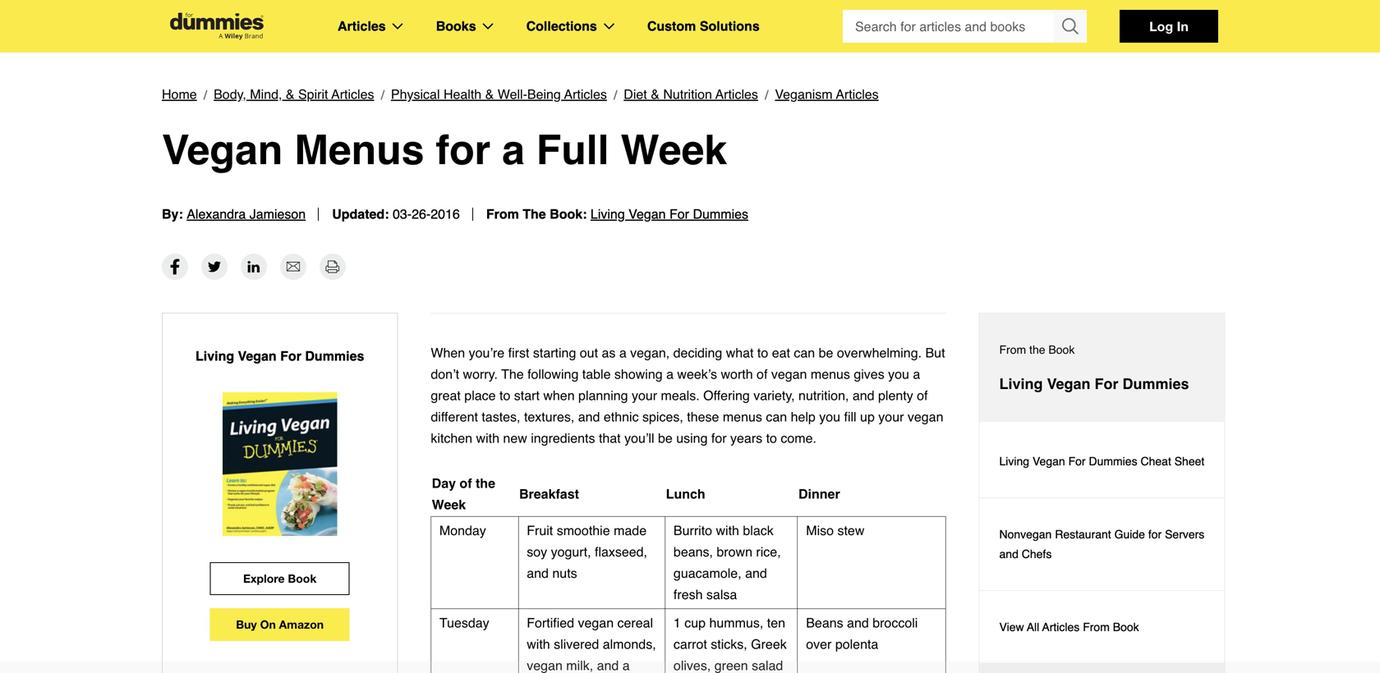 Task type: describe. For each thing, give the bounding box(es) containing it.
and inside fruit smoothie made soy yogurt, flaxseed, and nuts
[[527, 566, 549, 581]]

green
[[715, 659, 748, 674]]

with inside the burrito with black beans, brown rice, guacamole, and fresh salsa
[[716, 523, 739, 539]]

living vegan for dummies link
[[591, 207, 748, 222]]

fruit smoothie made soy yogurt, flaxseed, and nuts
[[527, 523, 647, 581]]

by: alexandra jamieson
[[162, 207, 306, 222]]

from the book: living vegan for dummies
[[486, 207, 748, 222]]

living vegan for dummies tab list
[[979, 313, 1225, 674]]

spirit
[[298, 87, 328, 102]]

meals.
[[661, 388, 700, 403]]

home
[[162, 87, 197, 102]]

vegan left milk,
[[527, 659, 563, 674]]

and inside beans and broccoli over polenta
[[847, 616, 869, 631]]

1 vertical spatial to
[[500, 388, 510, 403]]

for inside nonvegan restaurant guide for servers and chefs
[[1148, 528, 1162, 541]]

what
[[726, 345, 754, 361]]

ingredients
[[531, 431, 595, 446]]

a up meals.
[[666, 367, 674, 382]]

1 horizontal spatial can
[[794, 345, 815, 361]]

03-
[[393, 207, 412, 222]]

log in
[[1150, 18, 1189, 34]]

body, mind, & spirit articles
[[214, 87, 374, 102]]

living vegan for dummies inside tab
[[999, 376, 1189, 393]]

1 vertical spatial menus
[[723, 410, 762, 425]]

variety,
[[754, 388, 795, 403]]

nonvegan
[[999, 528, 1052, 541]]

being
[[527, 87, 561, 102]]

when
[[431, 345, 465, 361]]

0 vertical spatial be
[[819, 345, 833, 361]]

soy
[[527, 545, 547, 560]]

for inside tab
[[1095, 376, 1119, 393]]

book image image
[[223, 393, 337, 536]]

custom
[[647, 18, 696, 34]]

updated:
[[332, 207, 389, 222]]

dummies inside tab
[[1123, 376, 1189, 393]]

amazon
[[279, 618, 324, 632]]

living inside tab
[[999, 376, 1043, 393]]

fresh
[[674, 587, 703, 603]]

greek
[[751, 637, 787, 652]]

vegan,
[[630, 345, 670, 361]]

monday
[[439, 523, 486, 539]]

updated: 03-26-2016
[[332, 207, 460, 222]]

and inside the burrito with black beans, brown rice, guacamole, and fresh salsa
[[745, 566, 767, 581]]

when
[[543, 388, 575, 403]]

health
[[444, 87, 482, 102]]

2 vertical spatial to
[[766, 431, 777, 446]]

cereal
[[617, 616, 653, 631]]

open article categories image
[[392, 23, 403, 30]]

by:
[[162, 207, 183, 222]]

0 vertical spatial your
[[632, 388, 657, 403]]

out
[[580, 345, 598, 361]]

1 cup hummus, ten carrot sticks, greek olives, green sal
[[674, 616, 787, 674]]

great
[[431, 388, 461, 403]]

in
[[1177, 18, 1189, 34]]

made
[[614, 523, 647, 539]]

view
[[999, 621, 1024, 634]]

2 horizontal spatial book
[[1113, 621, 1139, 634]]

view all articles from book link
[[980, 592, 1225, 665]]

flaxseed,
[[595, 545, 647, 560]]

buy on amazon link
[[210, 609, 350, 642]]

alexandra jamieson link
[[187, 207, 306, 222]]

nonvegan restaurant guide for servers and chefs link
[[980, 499, 1225, 592]]

alexandra
[[187, 207, 246, 222]]

diet & nutrition articles link
[[624, 84, 758, 105]]

explore book
[[243, 572, 317, 586]]

showing
[[614, 367, 663, 382]]

the inside 'day of the week'
[[476, 476, 495, 491]]

nuts
[[552, 566, 577, 581]]

on
[[260, 618, 276, 632]]

using
[[676, 431, 708, 446]]

book inside living vegan for dummies tab
[[1049, 343, 1075, 357]]

chefs
[[1022, 548, 1052, 561]]

from for from the book: living vegan for dummies
[[486, 207, 519, 222]]

mind,
[[250, 87, 282, 102]]

all
[[1027, 621, 1040, 634]]

2016
[[431, 207, 460, 222]]

fortified
[[527, 616, 574, 631]]

buy on amazon
[[236, 618, 324, 632]]

vegan down plenty
[[908, 410, 944, 425]]

nutrition
[[663, 87, 712, 102]]

with inside when you're first starting out as a vegan, deciding what to eat can be overwhelming. but don't worry. the following table showing a week's worth of vegan menus gives you a great place to start when planning your meals. offering variety, nutrition, and plenty of different tastes, textures, and ethnic spices, these menus can help you fill up your vegan kitchen with new ingredients that you'll be using for years to come.
[[476, 431, 500, 446]]

start
[[514, 388, 540, 403]]

and down 'planning'
[[578, 410, 600, 425]]

1 horizontal spatial week
[[621, 127, 727, 174]]

custom solutions
[[647, 18, 760, 34]]

deciding
[[673, 345, 722, 361]]

from for from the book
[[999, 343, 1026, 357]]

week's
[[677, 367, 717, 382]]

open collections list image
[[604, 23, 614, 30]]

dinner
[[799, 487, 840, 502]]

living vegan for dummies tab
[[980, 314, 1225, 422]]

26-
[[412, 207, 431, 222]]

book:
[[550, 207, 587, 222]]

help
[[791, 410, 816, 425]]

salsa
[[707, 587, 737, 603]]

almonds,
[[603, 637, 656, 652]]

3 & from the left
[[651, 87, 660, 102]]

day
[[432, 476, 456, 491]]

from the book
[[999, 343, 1075, 357]]

for inside when you're first starting out as a vegan, deciding what to eat can be overwhelming. but don't worry. the following table showing a week's worth of vegan menus gives you a great place to start when planning your meals. offering variety, nutrition, and plenty of different tastes, textures, and ethnic spices, these menus can help you fill up your vegan kitchen with new ingredients that you'll be using for years to come.
[[711, 431, 727, 446]]

following
[[528, 367, 579, 382]]

diet & nutrition articles
[[624, 87, 758, 102]]

but
[[926, 345, 945, 361]]

stew
[[838, 523, 865, 539]]

ten
[[767, 616, 785, 631]]

physical
[[391, 87, 440, 102]]

beans,
[[674, 545, 713, 560]]

body,
[[214, 87, 246, 102]]

a down well-
[[502, 127, 525, 174]]

articles inside living vegan for dummies tab list
[[1042, 621, 1080, 634]]

worth
[[721, 367, 753, 382]]

cookie consent banner dialog
[[0, 615, 1380, 674]]

articles right spirit
[[331, 87, 374, 102]]

week inside 'day of the week'
[[432, 497, 466, 513]]



Task type: vqa. For each thing, say whether or not it's contained in the screenshot.
View All Articles From Book link
yes



Task type: locate. For each thing, give the bounding box(es) containing it.
1 horizontal spatial from
[[999, 343, 1026, 357]]

group
[[843, 10, 1087, 43]]

plenty
[[878, 388, 913, 403]]

1 vertical spatial week
[[432, 497, 466, 513]]

0 vertical spatial menus
[[811, 367, 850, 382]]

0 horizontal spatial the
[[476, 476, 495, 491]]

with inside "fortified vegan cereal with slivered almonds, vegan milk, and"
[[527, 637, 550, 652]]

living vegan for dummies cheat sheet link
[[980, 426, 1225, 499]]

and inside nonvegan restaurant guide for servers and chefs
[[999, 548, 1019, 561]]

menus up years
[[723, 410, 762, 425]]

0 horizontal spatial with
[[476, 431, 500, 446]]

0 vertical spatial living vegan for dummies
[[196, 349, 364, 364]]

body, mind, & spirit articles link
[[214, 84, 374, 105]]

with down 'fortified'
[[527, 637, 550, 652]]

1 vertical spatial from
[[999, 343, 1026, 357]]

2 vertical spatial book
[[1113, 621, 1139, 634]]

eat
[[772, 345, 790, 361]]

gives
[[854, 367, 885, 382]]

1 vertical spatial your
[[879, 410, 904, 425]]

first
[[508, 345, 529, 361]]

0 horizontal spatial book
[[288, 572, 317, 586]]

for right guide
[[1148, 528, 1162, 541]]

kitchen
[[431, 431, 472, 446]]

2 horizontal spatial of
[[917, 388, 928, 403]]

2 horizontal spatial from
[[1083, 621, 1110, 634]]

guide
[[1115, 528, 1145, 541]]

0 vertical spatial from
[[486, 207, 519, 222]]

these
[[687, 410, 719, 425]]

the down first at the bottom of page
[[501, 367, 524, 382]]

your down plenty
[[879, 410, 904, 425]]

worry.
[[463, 367, 498, 382]]

1 horizontal spatial book
[[1049, 343, 1075, 357]]

explore book link
[[210, 563, 350, 596]]

0 horizontal spatial of
[[460, 476, 472, 491]]

jamieson
[[250, 207, 306, 222]]

2 horizontal spatial &
[[651, 87, 660, 102]]

& for well-
[[485, 87, 494, 102]]

living vegan for dummies cheat sheet
[[999, 455, 1205, 468]]

2 vertical spatial for
[[1148, 528, 1162, 541]]

2 vertical spatial with
[[527, 637, 550, 652]]

1 & from the left
[[286, 87, 295, 102]]

spices,
[[643, 410, 683, 425]]

from right all
[[1083, 621, 1110, 634]]

solutions
[[700, 18, 760, 34]]

lunch
[[666, 487, 705, 502]]

olives,
[[674, 659, 711, 674]]

full
[[536, 127, 609, 174]]

1 horizontal spatial be
[[819, 345, 833, 361]]

tuesday
[[439, 616, 489, 631]]

& left well-
[[485, 87, 494, 102]]

from right but
[[999, 343, 1026, 357]]

nutrition,
[[799, 388, 849, 403]]

1 vertical spatial of
[[917, 388, 928, 403]]

restaurant
[[1055, 528, 1111, 541]]

week down day
[[432, 497, 466, 513]]

to up tastes,
[[500, 388, 510, 403]]

physical health & well-being articles
[[391, 87, 607, 102]]

a up plenty
[[913, 367, 920, 382]]

can down variety,
[[766, 410, 787, 425]]

come.
[[781, 431, 817, 446]]

hummus,
[[709, 616, 764, 631]]

menus up nutrition,
[[811, 367, 850, 382]]

1 vertical spatial can
[[766, 410, 787, 425]]

the
[[1029, 343, 1045, 357], [476, 476, 495, 491]]

week
[[621, 127, 727, 174], [432, 497, 466, 513]]

and up up
[[853, 388, 875, 403]]

& left spirit
[[286, 87, 295, 102]]

2 vertical spatial from
[[1083, 621, 1110, 634]]

you'll
[[624, 431, 654, 446]]

cheat
[[1141, 455, 1171, 468]]

a right the as
[[619, 345, 627, 361]]

of right plenty
[[917, 388, 928, 403]]

1 vertical spatial for
[[711, 431, 727, 446]]

1 horizontal spatial with
[[527, 637, 550, 652]]

you're
[[469, 345, 505, 361]]

0 vertical spatial week
[[621, 127, 727, 174]]

day of the week
[[432, 476, 495, 513]]

1 vertical spatial the
[[501, 367, 524, 382]]

1 horizontal spatial your
[[879, 410, 904, 425]]

articles right being
[[564, 87, 607, 102]]

open book categories image
[[483, 23, 493, 30]]

and down the soy
[[527, 566, 549, 581]]

and
[[853, 388, 875, 403], [578, 410, 600, 425], [999, 548, 1019, 561], [527, 566, 549, 581], [745, 566, 767, 581], [847, 616, 869, 631]]

well-
[[498, 87, 527, 102]]

table
[[582, 367, 611, 382]]

tab inside living vegan for dummies tab list
[[980, 665, 1225, 674]]

0 vertical spatial you
[[888, 367, 909, 382]]

1 vertical spatial living vegan for dummies
[[999, 376, 1189, 393]]

of
[[757, 367, 768, 382], [917, 388, 928, 403], [460, 476, 472, 491]]

up
[[860, 410, 875, 425]]

0 vertical spatial the
[[523, 207, 546, 222]]

and down nonvegan
[[999, 548, 1019, 561]]

to
[[757, 345, 768, 361], [500, 388, 510, 403], [766, 431, 777, 446]]

articles right nutrition
[[716, 87, 758, 102]]

you up plenty
[[888, 367, 909, 382]]

1 vertical spatial with
[[716, 523, 739, 539]]

for down these
[[711, 431, 727, 446]]

from inside living vegan for dummies tab
[[999, 343, 1026, 357]]

0 vertical spatial of
[[757, 367, 768, 382]]

2 horizontal spatial with
[[716, 523, 739, 539]]

vegan down the eat
[[771, 367, 807, 382]]

for down the 'health' on the left top of the page
[[436, 127, 491, 174]]

0 vertical spatial book
[[1049, 343, 1075, 357]]

1 horizontal spatial of
[[757, 367, 768, 382]]

diet
[[624, 87, 647, 102]]

guacamole,
[[674, 566, 742, 581]]

of right day
[[460, 476, 472, 491]]

to right years
[[766, 431, 777, 446]]

and up polenta
[[847, 616, 869, 631]]

vegan
[[162, 127, 283, 174], [629, 207, 666, 222], [238, 349, 277, 364], [1047, 376, 1091, 393], [1033, 455, 1065, 468]]

be down spices,
[[658, 431, 673, 446]]

planning
[[578, 388, 628, 403]]

vegan menus for a full week
[[162, 127, 727, 174]]

your
[[632, 388, 657, 403], [879, 410, 904, 425]]

don't
[[431, 367, 459, 382]]

0 horizontal spatial from
[[486, 207, 519, 222]]

with down tastes,
[[476, 431, 500, 446]]

& for spirit
[[286, 87, 295, 102]]

tab
[[980, 665, 1225, 674]]

over
[[806, 637, 832, 652]]

to left the eat
[[757, 345, 768, 361]]

1 vertical spatial be
[[658, 431, 673, 446]]

Search for articles and books text field
[[843, 10, 1056, 43]]

explore
[[243, 572, 285, 586]]

view all articles from book
[[999, 621, 1139, 634]]

your down showing
[[632, 388, 657, 403]]

2 & from the left
[[485, 87, 494, 102]]

place
[[464, 388, 496, 403]]

0 vertical spatial the
[[1029, 343, 1045, 357]]

of inside 'day of the week'
[[460, 476, 472, 491]]

0 vertical spatial to
[[757, 345, 768, 361]]

0 vertical spatial with
[[476, 431, 500, 446]]

0 horizontal spatial &
[[286, 87, 295, 102]]

living
[[591, 207, 625, 222], [196, 349, 234, 364], [999, 376, 1043, 393], [999, 455, 1030, 468]]

vegan up slivered
[[578, 616, 614, 631]]

articles right all
[[1042, 621, 1080, 634]]

0 vertical spatial can
[[794, 345, 815, 361]]

book
[[1049, 343, 1075, 357], [288, 572, 317, 586], [1113, 621, 1139, 634]]

miso
[[806, 523, 834, 539]]

books
[[436, 18, 476, 34]]

offering
[[703, 388, 750, 403]]

fortified vegan cereal with slivered almonds, vegan milk, and
[[527, 616, 656, 674]]

with up brown
[[716, 523, 739, 539]]

1 horizontal spatial for
[[711, 431, 727, 446]]

logo image
[[162, 13, 272, 40]]

vegan inside tab
[[1047, 376, 1091, 393]]

starting
[[533, 345, 576, 361]]

for
[[670, 207, 689, 222], [280, 349, 301, 364], [1095, 376, 1119, 393], [1069, 455, 1086, 468]]

& right diet
[[651, 87, 660, 102]]

milk,
[[566, 659, 593, 674]]

articles
[[338, 18, 386, 34], [331, 87, 374, 102], [564, 87, 607, 102], [716, 87, 758, 102], [836, 87, 879, 102], [1042, 621, 1080, 634]]

vegan
[[771, 367, 807, 382], [908, 410, 944, 425], [578, 616, 614, 631], [527, 659, 563, 674]]

0 horizontal spatial can
[[766, 410, 787, 425]]

overwhelming.
[[837, 345, 922, 361]]

1 horizontal spatial living vegan for dummies
[[999, 376, 1189, 393]]

1 horizontal spatial you
[[888, 367, 909, 382]]

week down nutrition
[[621, 127, 727, 174]]

breakfast
[[519, 487, 579, 502]]

you left the fill
[[819, 410, 841, 425]]

0 horizontal spatial your
[[632, 388, 657, 403]]

buy
[[236, 618, 257, 632]]

polenta
[[835, 637, 879, 652]]

1 horizontal spatial menus
[[811, 367, 850, 382]]

1 horizontal spatial the
[[1029, 343, 1045, 357]]

the left book:
[[523, 207, 546, 222]]

from right 2016
[[486, 207, 519, 222]]

physical health & well-being articles link
[[391, 84, 607, 105]]

can right the eat
[[794, 345, 815, 361]]

1 vertical spatial the
[[476, 476, 495, 491]]

0 horizontal spatial be
[[658, 431, 673, 446]]

veganism articles link
[[775, 84, 879, 105]]

fill
[[844, 410, 857, 425]]

0 horizontal spatial menus
[[723, 410, 762, 425]]

1 horizontal spatial &
[[485, 87, 494, 102]]

1 vertical spatial you
[[819, 410, 841, 425]]

articles left "open article categories" icon
[[338, 18, 386, 34]]

of up variety,
[[757, 367, 768, 382]]

the inside when you're first starting out as a vegan, deciding what to eat can be overwhelming. but don't worry. the following table showing a week's worth of vegan menus gives you a great place to start when planning your meals. offering variety, nutrition, and plenty of different tastes, textures, and ethnic spices, these menus can help you fill up your vegan kitchen with new ingredients that you'll be using for years to come.
[[501, 367, 524, 382]]

be up nutrition,
[[819, 345, 833, 361]]

0 vertical spatial for
[[436, 127, 491, 174]]

2 vertical spatial of
[[460, 476, 472, 491]]

brown
[[717, 545, 753, 560]]

0 horizontal spatial for
[[436, 127, 491, 174]]

1 vertical spatial book
[[288, 572, 317, 586]]

custom solutions link
[[647, 16, 760, 37]]

0 horizontal spatial you
[[819, 410, 841, 425]]

0 horizontal spatial week
[[432, 497, 466, 513]]

2 horizontal spatial for
[[1148, 528, 1162, 541]]

0 horizontal spatial living vegan for dummies
[[196, 349, 364, 364]]

and down rice,
[[745, 566, 767, 581]]

articles right the veganism
[[836, 87, 879, 102]]

menus
[[294, 127, 424, 174]]

the inside living vegan for dummies tab
[[1029, 343, 1045, 357]]

different
[[431, 410, 478, 425]]

that
[[599, 431, 621, 446]]

you
[[888, 367, 909, 382], [819, 410, 841, 425]]

veganism articles
[[775, 87, 879, 102]]



